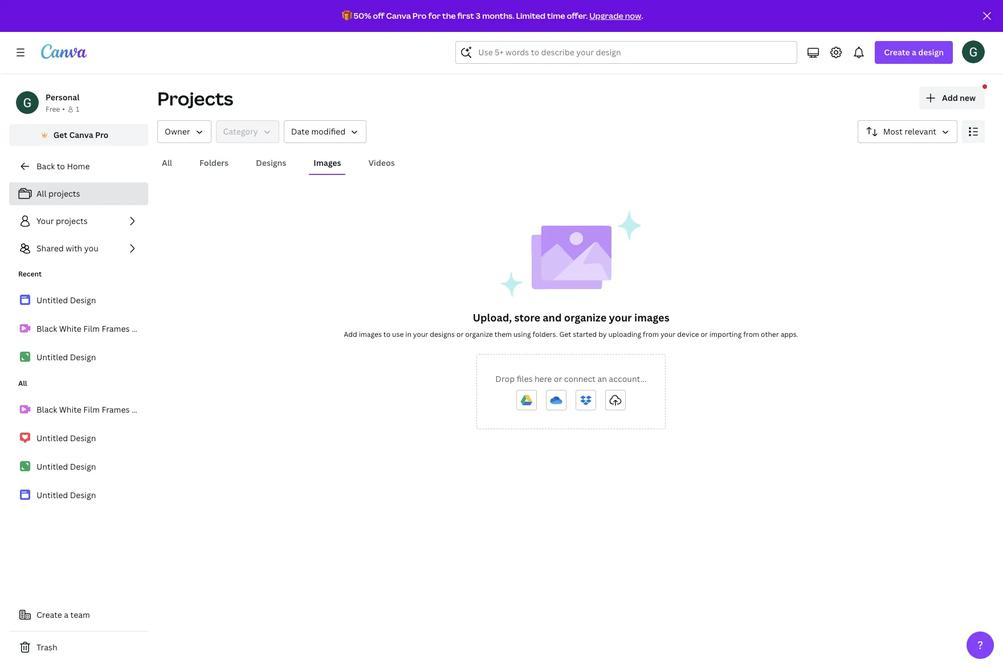 Task type: describe. For each thing, give the bounding box(es) containing it.
.
[[641, 10, 643, 21]]

add inside dropdown button
[[942, 92, 958, 103]]

connect
[[564, 373, 596, 384]]

images
[[314, 157, 341, 168]]

0 horizontal spatial all
[[18, 379, 27, 388]]

create a design
[[884, 47, 944, 58]]

add inside upload, store and organize your images add images to use in your designs or organize them using folders. get started by uploading from your device or importing from other apps.
[[344, 330, 357, 339]]

to inside upload, store and organize your images add images to use in your designs or organize them using folders. get started by uploading from your device or importing from other apps.
[[384, 330, 391, 339]]

1 vertical spatial images
[[359, 330, 382, 339]]

most
[[883, 126, 903, 137]]

for
[[428, 10, 441, 21]]

list containing black white film frames birthday video
[[9, 398, 189, 507]]

get inside button
[[53, 129, 67, 140]]

3 untitled design from the top
[[36, 433, 96, 444]]

upload, store and organize your images add images to use in your designs or organize them using folders. get started by uploading from your device or importing from other apps.
[[344, 311, 799, 339]]

2 film from the top
[[83, 404, 100, 415]]

3 untitled design link from the top
[[9, 426, 148, 450]]

birthday for second black white film frames birthday video link from the bottom
[[132, 323, 165, 334]]

design for second untitled design link from the bottom of the page
[[70, 461, 96, 472]]

2 untitled design link from the top
[[9, 345, 148, 369]]

projects for your projects
[[56, 215, 88, 226]]

birthday for 2nd black white film frames birthday video link from the top
[[132, 404, 165, 415]]

2 from from the left
[[744, 330, 759, 339]]

back to home
[[36, 161, 90, 172]]

your projects link
[[9, 210, 148, 233]]

other
[[761, 330, 779, 339]]

store
[[515, 311, 540, 324]]

with
[[66, 243, 82, 254]]

uploading
[[609, 330, 641, 339]]

1 film from the top
[[83, 323, 100, 334]]

black for second black white film frames birthday video link from the bottom
[[36, 323, 57, 334]]

here
[[535, 373, 552, 384]]

black for 2nd black white film frames birthday video link from the top
[[36, 404, 57, 415]]

create a design button
[[875, 41, 953, 64]]

upgrade
[[590, 10, 624, 21]]

designs
[[430, 330, 455, 339]]

design for first untitled design link from the top
[[70, 295, 96, 306]]

by
[[599, 330, 607, 339]]

free •
[[46, 104, 65, 114]]

team
[[70, 609, 90, 620]]

greg robinson image
[[962, 40, 985, 63]]

all for all projects
[[36, 188, 46, 199]]

1
[[76, 104, 79, 114]]

2 untitled design from the top
[[36, 352, 96, 363]]

first
[[457, 10, 474, 21]]

video for 2nd black white film frames birthday video link from the top
[[167, 404, 189, 415]]

images button
[[309, 152, 346, 174]]

now
[[625, 10, 641, 21]]

untitled for fifth untitled design link from the top
[[36, 490, 68, 501]]

home
[[67, 161, 90, 172]]

Category button
[[216, 120, 279, 143]]

5 untitled design from the top
[[36, 490, 96, 501]]

limited
[[516, 10, 546, 21]]

back
[[36, 161, 55, 172]]

an
[[598, 373, 607, 384]]

create for create a design
[[884, 47, 910, 58]]

design
[[919, 47, 944, 58]]

them
[[495, 330, 512, 339]]

most relevant
[[883, 126, 937, 137]]

video for second black white film frames birthday video link from the bottom
[[167, 323, 189, 334]]

create a team button
[[9, 604, 148, 627]]

offer.
[[567, 10, 588, 21]]

started
[[573, 330, 597, 339]]

shared
[[36, 243, 64, 254]]

and
[[543, 311, 562, 324]]

category
[[223, 126, 258, 137]]

use
[[392, 330, 404, 339]]

untitled for fourth untitled design link from the bottom
[[36, 352, 68, 363]]

folders
[[200, 157, 229, 168]]

new
[[960, 92, 976, 103]]

list containing untitled design
[[9, 288, 189, 369]]

1 from from the left
[[643, 330, 659, 339]]

all for all button
[[162, 157, 172, 168]]

importing
[[710, 330, 742, 339]]

free
[[46, 104, 60, 114]]

upgrade now button
[[590, 10, 641, 21]]

projects for all projects
[[48, 188, 80, 199]]

months.
[[482, 10, 515, 21]]

untitled for second untitled design link from the bottom of the page
[[36, 461, 68, 472]]

•
[[62, 104, 65, 114]]

2 black white film frames birthday video link from the top
[[9, 398, 189, 422]]

2 black white film frames birthday video from the top
[[36, 404, 189, 415]]

design for fifth untitled design link from the top
[[70, 490, 96, 501]]

untitled for first untitled design link from the top
[[36, 295, 68, 306]]

time
[[547, 10, 565, 21]]

3
[[476, 10, 481, 21]]

1 frames from the top
[[102, 323, 130, 334]]

1 vertical spatial organize
[[465, 330, 493, 339]]

modified
[[311, 126, 346, 137]]

in
[[405, 330, 412, 339]]

all button
[[157, 152, 177, 174]]

design for fourth untitled design link from the bottom
[[70, 352, 96, 363]]

drop
[[496, 373, 515, 384]]

50%
[[354, 10, 371, 21]]

off
[[373, 10, 385, 21]]

4 untitled design from the top
[[36, 461, 96, 472]]

all projects link
[[9, 182, 148, 205]]

2 horizontal spatial or
[[701, 330, 708, 339]]

🎁
[[342, 10, 352, 21]]

date
[[291, 126, 309, 137]]

1 horizontal spatial pro
[[413, 10, 427, 21]]

drop files here or connect an account...
[[496, 373, 647, 384]]

the
[[442, 10, 456, 21]]

🎁 50% off canva pro for the first 3 months. limited time offer. upgrade now .
[[342, 10, 643, 21]]

get canva pro
[[53, 129, 109, 140]]

0 horizontal spatial your
[[413, 330, 428, 339]]

Date modified button
[[284, 120, 367, 143]]

projects
[[157, 86, 233, 111]]

design for third untitled design link from the bottom
[[70, 433, 96, 444]]

personal
[[46, 92, 79, 103]]

shared with you
[[36, 243, 98, 254]]



Task type: vqa. For each thing, say whether or not it's contained in the screenshot.
the leftmost "Canva"
yes



Task type: locate. For each thing, give the bounding box(es) containing it.
create
[[884, 47, 910, 58], [36, 609, 62, 620]]

or
[[457, 330, 464, 339], [701, 330, 708, 339], [554, 373, 562, 384]]

0 horizontal spatial images
[[359, 330, 382, 339]]

0 vertical spatial canva
[[386, 10, 411, 21]]

projects
[[48, 188, 80, 199], [56, 215, 88, 226]]

frames
[[102, 323, 130, 334], [102, 404, 130, 415]]

1 untitled design from the top
[[36, 295, 96, 306]]

videos button
[[364, 152, 399, 174]]

from right uploading
[[643, 330, 659, 339]]

2 untitled from the top
[[36, 352, 68, 363]]

1 vertical spatial to
[[384, 330, 391, 339]]

1 horizontal spatial organize
[[564, 311, 607, 324]]

0 horizontal spatial get
[[53, 129, 67, 140]]

pro inside button
[[95, 129, 109, 140]]

5 untitled from the top
[[36, 490, 68, 501]]

0 vertical spatial film
[[83, 323, 100, 334]]

organize up the started
[[564, 311, 607, 324]]

0 vertical spatial black
[[36, 323, 57, 334]]

0 vertical spatial frames
[[102, 323, 130, 334]]

untitled
[[36, 295, 68, 306], [36, 352, 68, 363], [36, 433, 68, 444], [36, 461, 68, 472], [36, 490, 68, 501]]

to
[[57, 161, 65, 172], [384, 330, 391, 339]]

1 horizontal spatial from
[[744, 330, 759, 339]]

pro up back to home link
[[95, 129, 109, 140]]

4 design from the top
[[70, 461, 96, 472]]

0 vertical spatial projects
[[48, 188, 80, 199]]

all
[[162, 157, 172, 168], [36, 188, 46, 199], [18, 379, 27, 388]]

to left use
[[384, 330, 391, 339]]

5 untitled design link from the top
[[9, 483, 148, 507]]

1 vertical spatial pro
[[95, 129, 109, 140]]

3 untitled from the top
[[36, 433, 68, 444]]

list
[[9, 182, 148, 260], [9, 288, 189, 369], [9, 398, 189, 507]]

1 vertical spatial get
[[560, 330, 571, 339]]

shared with you link
[[9, 237, 148, 260]]

0 horizontal spatial from
[[643, 330, 659, 339]]

canva right off
[[386, 10, 411, 21]]

3 list from the top
[[9, 398, 189, 507]]

all projects
[[36, 188, 80, 199]]

0 vertical spatial pro
[[413, 10, 427, 21]]

add new
[[942, 92, 976, 103]]

designs button
[[251, 152, 291, 174]]

1 birthday from the top
[[132, 323, 165, 334]]

projects down "back to home"
[[48, 188, 80, 199]]

film
[[83, 323, 100, 334], [83, 404, 100, 415]]

canva down 1
[[69, 129, 93, 140]]

create left the team
[[36, 609, 62, 620]]

create a team
[[36, 609, 90, 620]]

a inside "dropdown button"
[[912, 47, 917, 58]]

get left the started
[[560, 330, 571, 339]]

to right back
[[57, 161, 65, 172]]

using
[[514, 330, 531, 339]]

2 frames from the top
[[102, 404, 130, 415]]

create for create a team
[[36, 609, 62, 620]]

canva
[[386, 10, 411, 21], [69, 129, 93, 140]]

2 list from the top
[[9, 288, 189, 369]]

0 vertical spatial organize
[[564, 311, 607, 324]]

0 vertical spatial video
[[167, 323, 189, 334]]

apps.
[[781, 330, 799, 339]]

trash link
[[9, 636, 148, 659]]

4 untitled from the top
[[36, 461, 68, 472]]

pro
[[413, 10, 427, 21], [95, 129, 109, 140]]

a left the team
[[64, 609, 68, 620]]

2 design from the top
[[70, 352, 96, 363]]

1 black from the top
[[36, 323, 57, 334]]

add new button
[[920, 87, 985, 109]]

a left design on the right
[[912, 47, 917, 58]]

1 vertical spatial frames
[[102, 404, 130, 415]]

1 vertical spatial birthday
[[132, 404, 165, 415]]

a for team
[[64, 609, 68, 620]]

create inside create a design "dropdown button"
[[884, 47, 910, 58]]

0 vertical spatial images
[[634, 311, 670, 324]]

2 video from the top
[[167, 404, 189, 415]]

1 vertical spatial create
[[36, 609, 62, 620]]

1 horizontal spatial add
[[942, 92, 958, 103]]

get down •
[[53, 129, 67, 140]]

1 vertical spatial list
[[9, 288, 189, 369]]

0 horizontal spatial organize
[[465, 330, 493, 339]]

1 vertical spatial film
[[83, 404, 100, 415]]

all inside list
[[36, 188, 46, 199]]

0 horizontal spatial pro
[[95, 129, 109, 140]]

or right here
[[554, 373, 562, 384]]

untitled design link
[[9, 288, 148, 312], [9, 345, 148, 369], [9, 426, 148, 450], [9, 455, 148, 479], [9, 483, 148, 507]]

create inside create a team button
[[36, 609, 62, 620]]

black white film frames birthday video
[[36, 323, 189, 334], [36, 404, 189, 415]]

0 vertical spatial a
[[912, 47, 917, 58]]

0 horizontal spatial a
[[64, 609, 68, 620]]

get canva pro button
[[9, 124, 148, 146]]

1 vertical spatial add
[[344, 330, 357, 339]]

pro left for
[[413, 10, 427, 21]]

None search field
[[456, 41, 798, 64]]

0 horizontal spatial create
[[36, 609, 62, 620]]

1 horizontal spatial get
[[560, 330, 571, 339]]

2 birthday from the top
[[132, 404, 165, 415]]

or right designs
[[457, 330, 464, 339]]

untitled for third untitled design link from the bottom
[[36, 433, 68, 444]]

Search search field
[[479, 42, 775, 63]]

your
[[609, 311, 632, 324], [413, 330, 428, 339], [661, 330, 676, 339]]

recent
[[18, 269, 42, 279]]

0 vertical spatial birthday
[[132, 323, 165, 334]]

get inside upload, store and organize your images add images to use in your designs or organize them using folders. get started by uploading from your device or importing from other apps.
[[560, 330, 571, 339]]

white
[[59, 323, 81, 334], [59, 404, 81, 415]]

1 vertical spatial black white film frames birthday video
[[36, 404, 189, 415]]

your
[[36, 215, 54, 226]]

2 horizontal spatial all
[[162, 157, 172, 168]]

list containing all projects
[[9, 182, 148, 260]]

0 vertical spatial add
[[942, 92, 958, 103]]

1 horizontal spatial all
[[36, 188, 46, 199]]

1 untitled from the top
[[36, 295, 68, 306]]

owner
[[165, 126, 190, 137]]

or right the device
[[701, 330, 708, 339]]

1 black white film frames birthday video from the top
[[36, 323, 189, 334]]

your right in
[[413, 330, 428, 339]]

1 vertical spatial canva
[[69, 129, 93, 140]]

2 horizontal spatial your
[[661, 330, 676, 339]]

0 horizontal spatial add
[[344, 330, 357, 339]]

all inside button
[[162, 157, 172, 168]]

create left design on the right
[[884, 47, 910, 58]]

0 vertical spatial create
[[884, 47, 910, 58]]

1 horizontal spatial images
[[634, 311, 670, 324]]

1 vertical spatial white
[[59, 404, 81, 415]]

images left use
[[359, 330, 382, 339]]

0 vertical spatial white
[[59, 323, 81, 334]]

a for design
[[912, 47, 917, 58]]

Sort by button
[[858, 120, 958, 143]]

images up uploading
[[634, 311, 670, 324]]

files
[[517, 373, 533, 384]]

date modified
[[291, 126, 346, 137]]

0 horizontal spatial to
[[57, 161, 65, 172]]

1 horizontal spatial or
[[554, 373, 562, 384]]

0 vertical spatial black white film frames birthday video link
[[9, 317, 189, 341]]

0 vertical spatial get
[[53, 129, 67, 140]]

your up uploading
[[609, 311, 632, 324]]

0 vertical spatial black white film frames birthday video
[[36, 323, 189, 334]]

0 vertical spatial list
[[9, 182, 148, 260]]

1 vertical spatial all
[[36, 188, 46, 199]]

4 untitled design link from the top
[[9, 455, 148, 479]]

organize down upload,
[[465, 330, 493, 339]]

2 black from the top
[[36, 404, 57, 415]]

1 white from the top
[[59, 323, 81, 334]]

3 design from the top
[[70, 433, 96, 444]]

designs
[[256, 157, 286, 168]]

relevant
[[905, 126, 937, 137]]

2 vertical spatial all
[[18, 379, 27, 388]]

back to home link
[[9, 155, 148, 178]]

you
[[84, 243, 98, 254]]

video
[[167, 323, 189, 334], [167, 404, 189, 415]]

from left other at the right of the page
[[744, 330, 759, 339]]

images
[[634, 311, 670, 324], [359, 330, 382, 339]]

1 video from the top
[[167, 323, 189, 334]]

1 horizontal spatial a
[[912, 47, 917, 58]]

1 horizontal spatial canva
[[386, 10, 411, 21]]

device
[[677, 330, 699, 339]]

add left use
[[344, 330, 357, 339]]

1 design from the top
[[70, 295, 96, 306]]

1 horizontal spatial your
[[609, 311, 632, 324]]

1 vertical spatial projects
[[56, 215, 88, 226]]

1 list from the top
[[9, 182, 148, 260]]

videos
[[369, 157, 395, 168]]

0 vertical spatial all
[[162, 157, 172, 168]]

black
[[36, 323, 57, 334], [36, 404, 57, 415]]

canva inside button
[[69, 129, 93, 140]]

account...
[[609, 373, 647, 384]]

trash
[[36, 642, 57, 653]]

1 untitled design link from the top
[[9, 288, 148, 312]]

0 horizontal spatial or
[[457, 330, 464, 339]]

Owner button
[[157, 120, 211, 143]]

add left new
[[942, 92, 958, 103]]

2 white from the top
[[59, 404, 81, 415]]

get
[[53, 129, 67, 140], [560, 330, 571, 339]]

0 horizontal spatial canva
[[69, 129, 93, 140]]

0 vertical spatial to
[[57, 161, 65, 172]]

birthday
[[132, 323, 165, 334], [132, 404, 165, 415]]

2 vertical spatial list
[[9, 398, 189, 507]]

upload,
[[473, 311, 512, 324]]

a inside button
[[64, 609, 68, 620]]

5 design from the top
[[70, 490, 96, 501]]

your left the device
[[661, 330, 676, 339]]

1 vertical spatial video
[[167, 404, 189, 415]]

folders button
[[195, 152, 233, 174]]

1 vertical spatial black white film frames birthday video link
[[9, 398, 189, 422]]

design
[[70, 295, 96, 306], [70, 352, 96, 363], [70, 433, 96, 444], [70, 461, 96, 472], [70, 490, 96, 501]]

1 vertical spatial a
[[64, 609, 68, 620]]

your projects
[[36, 215, 88, 226]]

1 black white film frames birthday video link from the top
[[9, 317, 189, 341]]

organize
[[564, 311, 607, 324], [465, 330, 493, 339]]

1 horizontal spatial create
[[884, 47, 910, 58]]

1 vertical spatial black
[[36, 404, 57, 415]]

black white film frames birthday video link
[[9, 317, 189, 341], [9, 398, 189, 422]]

projects right your
[[56, 215, 88, 226]]

1 horizontal spatial to
[[384, 330, 391, 339]]

folders.
[[533, 330, 558, 339]]



